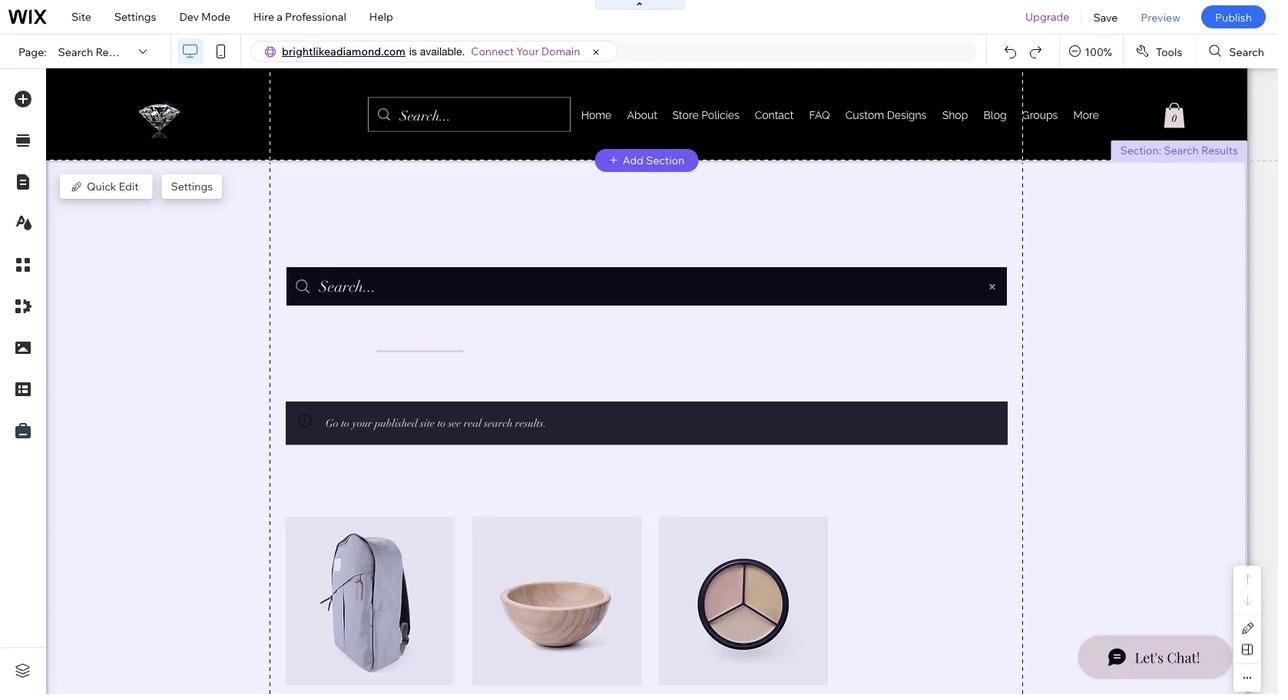 Task type: vqa. For each thing, say whether or not it's contained in the screenshot.
100% button
yes



Task type: describe. For each thing, give the bounding box(es) containing it.
save button
[[1082, 0, 1129, 34]]

publish
[[1215, 10, 1252, 24]]

domain
[[541, 45, 580, 58]]

publish button
[[1201, 5, 1266, 28]]

preview
[[1141, 10, 1181, 24]]

dev mode
[[179, 10, 230, 23]]

mode
[[201, 10, 230, 23]]

quick
[[87, 180, 116, 193]]

available.
[[420, 45, 465, 58]]

search for search results
[[58, 45, 93, 58]]

0 horizontal spatial results
[[96, 45, 132, 58]]

save
[[1093, 10, 1118, 24]]

your
[[516, 45, 539, 58]]

dev
[[179, 10, 199, 23]]

edit
[[119, 180, 139, 193]]

1 horizontal spatial search
[[1164, 144, 1199, 157]]

tools button
[[1124, 35, 1196, 68]]

connect
[[471, 45, 514, 58]]

100% button
[[1060, 35, 1123, 68]]

section
[[646, 154, 685, 167]]

hire
[[254, 10, 274, 23]]



Task type: locate. For each thing, give the bounding box(es) containing it.
1 vertical spatial settings
[[171, 180, 213, 193]]

search button
[[1197, 35, 1278, 68]]

professional
[[285, 10, 346, 23]]

0 vertical spatial results
[[96, 45, 132, 58]]

search results
[[58, 45, 132, 58]]

add section button
[[595, 149, 698, 172]]

settings up search results
[[114, 10, 156, 23]]

search down publish
[[1229, 45, 1264, 58]]

settings right edit
[[171, 180, 213, 193]]

0 vertical spatial settings
[[114, 10, 156, 23]]

search
[[58, 45, 93, 58], [1229, 45, 1264, 58], [1164, 144, 1199, 157]]

0 horizontal spatial settings
[[114, 10, 156, 23]]

search down site
[[58, 45, 93, 58]]

help
[[369, 10, 393, 23]]

0 horizontal spatial search
[[58, 45, 93, 58]]

a
[[277, 10, 283, 23]]

1 horizontal spatial settings
[[171, 180, 213, 193]]

1 vertical spatial results
[[1201, 144, 1238, 157]]

site
[[71, 10, 91, 23]]

section:
[[1120, 144, 1161, 157]]

quick edit
[[87, 180, 139, 193]]

2 horizontal spatial search
[[1229, 45, 1264, 58]]

search for search
[[1229, 45, 1264, 58]]

add section
[[623, 154, 685, 167]]

is
[[409, 45, 417, 58]]

preview button
[[1129, 0, 1192, 34]]

1 horizontal spatial results
[[1201, 144, 1238, 157]]

search right section:
[[1164, 144, 1199, 157]]

100%
[[1085, 45, 1112, 58]]

results
[[96, 45, 132, 58], [1201, 144, 1238, 157]]

hire a professional
[[254, 10, 346, 23]]

upgrade
[[1025, 10, 1070, 23]]

settings
[[114, 10, 156, 23], [171, 180, 213, 193]]

tools
[[1156, 45, 1182, 58]]

search inside button
[[1229, 45, 1264, 58]]

add
[[623, 154, 644, 167]]

section: search results
[[1120, 144, 1238, 157]]

brightlikeadiamond.com
[[282, 45, 405, 58]]

is available. connect your domain
[[409, 45, 580, 58]]



